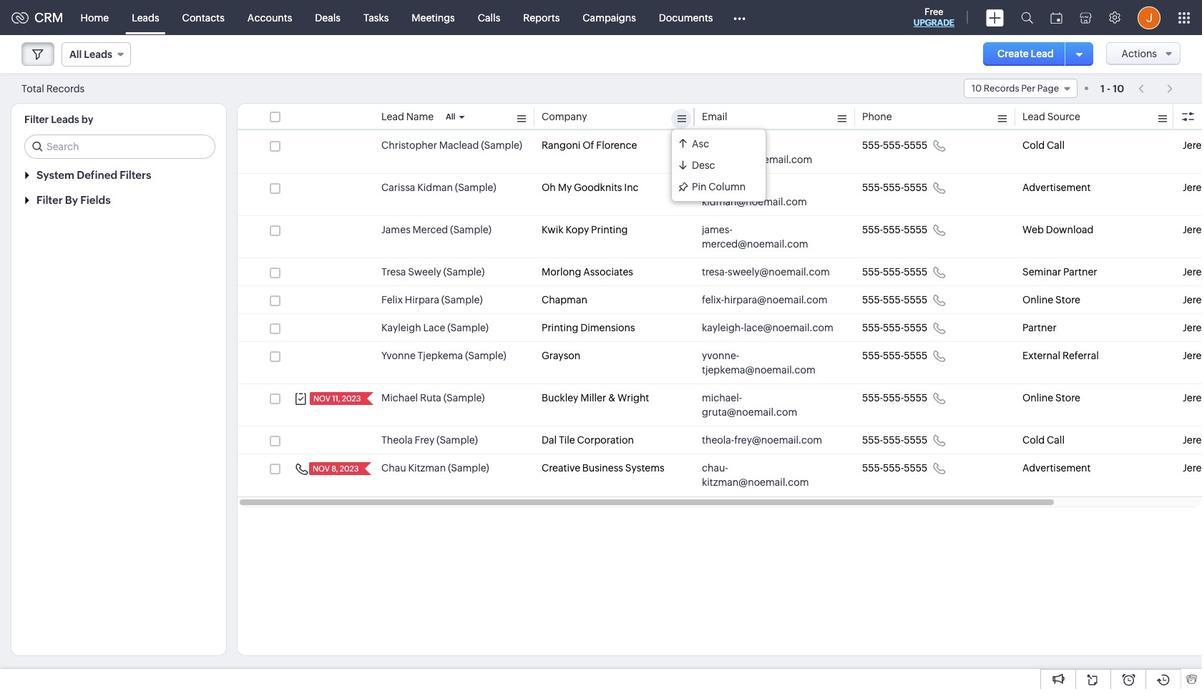 Task type: locate. For each thing, give the bounding box(es) containing it.
2 online from the top
[[1023, 392, 1054, 404]]

asc
[[692, 138, 710, 149]]

lead
[[1031, 48, 1055, 59], [382, 111, 404, 122], [1023, 111, 1046, 122], [1184, 111, 1203, 122]]

contacts
[[182, 12, 225, 23]]

home
[[81, 12, 109, 23]]

online for michael- gruta@noemail.com
[[1023, 392, 1054, 404]]

carissa kidman (sample)
[[382, 182, 497, 193]]

rangoni of florence
[[542, 140, 637, 151]]

lead for lead name
[[382, 111, 404, 122]]

fields
[[80, 194, 111, 206]]

(sample) for felix hirpara (sample)
[[442, 294, 483, 306]]

2023 right '11,'
[[342, 395, 361, 403]]

online for felix-hirpara@noemail.com
[[1023, 294, 1054, 306]]

555-555-5555 for michael- gruta@noemail.com
[[863, 392, 928, 404]]

all up total records
[[69, 49, 82, 60]]

7 jerem from the top
[[1184, 350, 1203, 362]]

(sample) right ruta
[[444, 392, 485, 404]]

leads link
[[120, 0, 171, 35]]

(sample) right tjepkema
[[465, 350, 507, 362]]

1 vertical spatial cold
[[1023, 435, 1046, 446]]

9 5555 from the top
[[905, 435, 928, 446]]

leads left by
[[51, 114, 79, 125]]

10 555-555-5555 from the top
[[863, 463, 928, 474]]

8 5555 from the top
[[905, 392, 928, 404]]

all for all leads
[[69, 49, 82, 60]]

cold call for christopher- maclead@noemail.com
[[1023, 140, 1065, 151]]

all leads
[[69, 49, 112, 60]]

2023 inside nov 8, 2023 link
[[340, 465, 359, 473]]

campaigns
[[583, 12, 636, 23]]

cold for theola-frey@noemail.com
[[1023, 435, 1046, 446]]

5 555-555-5555 from the top
[[863, 294, 928, 306]]

tresa sweely (sample) link
[[382, 265, 485, 279]]

leads inside field
[[84, 49, 112, 60]]

10
[[1114, 83, 1125, 94], [972, 83, 983, 94]]

3 jerem from the top
[[1184, 224, 1203, 236]]

1 vertical spatial partner
[[1023, 322, 1057, 334]]

1 store from the top
[[1056, 294, 1081, 306]]

0 vertical spatial filter
[[24, 114, 49, 125]]

hirpara@noemail.com
[[725, 294, 828, 306]]

0 vertical spatial online store
[[1023, 294, 1081, 306]]

yvonne
[[382, 350, 416, 362]]

0 horizontal spatial leads
[[51, 114, 79, 125]]

1 call from the top
[[1048, 140, 1065, 151]]

online store down external referral
[[1023, 392, 1081, 404]]

carissa
[[382, 182, 416, 193]]

1 vertical spatial online store
[[1023, 392, 1081, 404]]

0 vertical spatial 2023
[[342, 395, 361, 403]]

(sample) for carissa kidman (sample)
[[455, 182, 497, 193]]

2023 right the 8,
[[340, 465, 359, 473]]

2 jerem from the top
[[1184, 182, 1203, 193]]

0 vertical spatial leads
[[132, 12, 159, 23]]

0 vertical spatial all
[[69, 49, 82, 60]]

1 5555 from the top
[[905, 140, 928, 151]]

jerem for tresa-sweely@noemail.com
[[1184, 266, 1203, 278]]

0 horizontal spatial printing
[[542, 322, 579, 334]]

10 left per
[[972, 83, 983, 94]]

records left loading image
[[46, 83, 85, 94]]

james-
[[702, 224, 733, 236]]

lace
[[423, 322, 446, 334]]

tresa
[[382, 266, 406, 278]]

1 online from the top
[[1023, 294, 1054, 306]]

records
[[46, 83, 85, 94], [984, 83, 1020, 94]]

jerem for christopher- maclead@noemail.com
[[1184, 140, 1203, 151]]

partner up external
[[1023, 322, 1057, 334]]

1 vertical spatial leads
[[84, 49, 112, 60]]

1 vertical spatial store
[[1056, 392, 1081, 404]]

1 horizontal spatial printing
[[592, 224, 628, 236]]

online down seminar
[[1023, 294, 1054, 306]]

(sample) for tresa sweely (sample)
[[444, 266, 485, 278]]

kayleigh lace (sample)
[[382, 322, 489, 334]]

michael ruta (sample)
[[382, 392, 485, 404]]

deals link
[[304, 0, 352, 35]]

contacts link
[[171, 0, 236, 35]]

1 horizontal spatial partner
[[1064, 266, 1098, 278]]

tresa sweely (sample)
[[382, 266, 485, 278]]

nov left the 8,
[[313, 465, 330, 473]]

5555 for kayleigh-lace@noemail.com
[[905, 322, 928, 334]]

5 5555 from the top
[[905, 294, 928, 306]]

1 vertical spatial advertisement
[[1023, 463, 1092, 474]]

2023 for michael ruta (sample)
[[342, 395, 361, 403]]

nov for michael
[[314, 395, 331, 403]]

dal
[[542, 435, 557, 446]]

all
[[69, 49, 82, 60], [446, 112, 456, 121]]

florence
[[597, 140, 637, 151]]

555-555-5555 for felix-hirpara@noemail.com
[[863, 294, 928, 306]]

Search text field
[[25, 135, 215, 158]]

1 - 10
[[1101, 83, 1125, 94]]

store for felix-hirpara@noemail.com
[[1056, 294, 1081, 306]]

0 vertical spatial advertisement
[[1023, 182, 1092, 193]]

6 555-555-5555 from the top
[[863, 322, 928, 334]]

10 inside field
[[972, 83, 983, 94]]

records left per
[[984, 83, 1020, 94]]

(sample) right merced on the left of the page
[[450, 224, 492, 236]]

1 vertical spatial all
[[446, 112, 456, 121]]

0 horizontal spatial partner
[[1023, 322, 1057, 334]]

8 555-555-5555 from the top
[[863, 392, 928, 404]]

(sample) for theola frey (sample)
[[437, 435, 478, 446]]

1 online store from the top
[[1023, 294, 1081, 306]]

1 horizontal spatial 10
[[1114, 83, 1125, 94]]

yvonne- tjepkema@noemail.com
[[702, 350, 816, 376]]

5555 for chau- kitzman@noemail.com
[[905, 463, 928, 474]]

store for michael- gruta@noemail.com
[[1056, 392, 1081, 404]]

0 vertical spatial cold call
[[1023, 140, 1065, 151]]

5555
[[905, 140, 928, 151], [905, 182, 928, 193], [905, 224, 928, 236], [905, 266, 928, 278], [905, 294, 928, 306], [905, 322, 928, 334], [905, 350, 928, 362], [905, 392, 928, 404], [905, 435, 928, 446], [905, 463, 928, 474]]

0 vertical spatial printing
[[592, 224, 628, 236]]

1 horizontal spatial leads
[[84, 49, 112, 60]]

(sample) right sweely
[[444, 266, 485, 278]]

(sample) right kitzman
[[448, 463, 490, 474]]

call for theola-frey@noemail.com
[[1048, 435, 1065, 446]]

defined
[[77, 169, 117, 181]]

(sample) up kayleigh lace (sample)
[[442, 294, 483, 306]]

10 jerem from the top
[[1184, 463, 1203, 474]]

5555 for carissa- kidman@noemail.com
[[905, 182, 928, 193]]

wright
[[618, 392, 650, 404]]

4 555-555-5555 from the top
[[863, 266, 928, 278]]

0 horizontal spatial records
[[46, 83, 85, 94]]

chau- kitzman@noemail.com link
[[702, 461, 834, 490]]

search element
[[1013, 0, 1043, 35]]

1 vertical spatial nov
[[313, 465, 330, 473]]

2 store from the top
[[1056, 392, 1081, 404]]

goodknits
[[574, 182, 623, 193]]

row group containing christopher maclead (sample)
[[238, 132, 1203, 497]]

2 cold from the top
[[1023, 435, 1046, 446]]

theola frey (sample) link
[[382, 433, 478, 448]]

1 jerem from the top
[[1184, 140, 1203, 151]]

yvonne- tjepkema@noemail.com link
[[702, 349, 834, 377]]

1 vertical spatial 2023
[[340, 465, 359, 473]]

10 records per page
[[972, 83, 1060, 94]]

2 call from the top
[[1048, 435, 1065, 446]]

9 jerem from the top
[[1184, 435, 1203, 446]]

online store down "seminar partner"
[[1023, 294, 1081, 306]]

5 jerem from the top
[[1184, 294, 1203, 306]]

0 vertical spatial online
[[1023, 294, 1054, 306]]

9 555-555-5555 from the top
[[863, 435, 928, 446]]

kayleigh-lace@noemail.com
[[702, 322, 834, 334]]

lead inside 'button'
[[1031, 48, 1055, 59]]

jerem for michael- gruta@noemail.com
[[1184, 392, 1203, 404]]

8 jerem from the top
[[1184, 392, 1203, 404]]

store down "seminar partner"
[[1056, 294, 1081, 306]]

555-555-5555
[[863, 140, 928, 151], [863, 182, 928, 193], [863, 224, 928, 236], [863, 266, 928, 278], [863, 294, 928, 306], [863, 322, 928, 334], [863, 350, 928, 362], [863, 392, 928, 404], [863, 435, 928, 446], [863, 463, 928, 474]]

accounts
[[248, 12, 292, 23]]

christopher- maclead@noemail.com
[[702, 140, 813, 165]]

1
[[1101, 83, 1106, 94]]

0 vertical spatial store
[[1056, 294, 1081, 306]]

all inside field
[[69, 49, 82, 60]]

online store for felix-hirpara@noemail.com
[[1023, 294, 1081, 306]]

(sample) right maclead
[[481, 140, 523, 151]]

advertisement for carissa- kidman@noemail.com
[[1023, 182, 1092, 193]]

online down external
[[1023, 392, 1054, 404]]

0 horizontal spatial all
[[69, 49, 82, 60]]

1 vertical spatial online
[[1023, 392, 1054, 404]]

desc
[[692, 159, 716, 171]]

1 horizontal spatial all
[[446, 112, 456, 121]]

1 vertical spatial cold call
[[1023, 435, 1065, 446]]

michael-
[[702, 392, 743, 404]]

2023 inside nov 11, 2023 link
[[342, 395, 361, 403]]

lace@noemail.com
[[744, 322, 834, 334]]

total records
[[21, 83, 85, 94]]

4 jerem from the top
[[1184, 266, 1203, 278]]

search image
[[1022, 11, 1034, 24]]

7 5555 from the top
[[905, 350, 928, 362]]

all up christopher maclead (sample)
[[446, 112, 456, 121]]

advertisement
[[1023, 182, 1092, 193], [1023, 463, 1092, 474]]

10 5555 from the top
[[905, 463, 928, 474]]

filter inside dropdown button
[[37, 194, 63, 206]]

2 advertisement from the top
[[1023, 463, 1092, 474]]

2 555-555-5555 from the top
[[863, 182, 928, 193]]

6 jerem from the top
[[1184, 322, 1203, 334]]

(sample) for james merced (sample)
[[450, 224, 492, 236]]

7 555-555-5555 from the top
[[863, 350, 928, 362]]

of
[[583, 140, 595, 151]]

printing up grayson
[[542, 322, 579, 334]]

miller
[[581, 392, 607, 404]]

1 horizontal spatial records
[[984, 83, 1020, 94]]

filter by fields
[[37, 194, 111, 206]]

(sample) right kidman
[[455, 182, 497, 193]]

2 vertical spatial leads
[[51, 114, 79, 125]]

merced@noemail.com
[[702, 238, 809, 250]]

records inside the '10 records per page' field
[[984, 83, 1020, 94]]

(sample) for chau kitzman (sample)
[[448, 463, 490, 474]]

3 555-555-5555 from the top
[[863, 224, 928, 236]]

2023
[[342, 395, 361, 403], [340, 465, 359, 473]]

printing right kopy
[[592, 224, 628, 236]]

seminar partner
[[1023, 266, 1098, 278]]

555-555-5555 for yvonne- tjepkema@noemail.com
[[863, 350, 928, 362]]

nov left '11,'
[[314, 395, 331, 403]]

free
[[925, 6, 944, 17]]

leads up loading image
[[84, 49, 112, 60]]

2 5555 from the top
[[905, 182, 928, 193]]

by
[[65, 194, 78, 206]]

5555 for felix-hirpara@noemail.com
[[905, 294, 928, 306]]

3 5555 from the top
[[905, 224, 928, 236]]

per
[[1022, 83, 1036, 94]]

records for 10
[[984, 83, 1020, 94]]

filter left by
[[37, 194, 63, 206]]

rangoni
[[542, 140, 581, 151]]

2 online store from the top
[[1023, 392, 1081, 404]]

Other Modules field
[[725, 6, 756, 29]]

(sample) for christopher maclead (sample)
[[481, 140, 523, 151]]

all for all
[[446, 112, 456, 121]]

navigation
[[1132, 78, 1181, 99]]

filter down total
[[24, 114, 49, 125]]

1 vertical spatial call
[[1048, 435, 1065, 446]]

(sample) right frey
[[437, 435, 478, 446]]

system
[[37, 169, 74, 181]]

10 right -
[[1114, 83, 1125, 94]]

jerem for kayleigh-lace@noemail.com
[[1184, 322, 1203, 334]]

printing dimensions
[[542, 322, 636, 334]]

5555 for christopher- maclead@noemail.com
[[905, 140, 928, 151]]

external
[[1023, 350, 1061, 362]]

kayleigh-lace@noemail.com link
[[702, 321, 834, 335]]

nov 8, 2023 link
[[309, 463, 360, 475]]

system defined filters
[[37, 169, 151, 181]]

(sample) right 'lace' at the top left of page
[[448, 322, 489, 334]]

leads right home link
[[132, 12, 159, 23]]

1 vertical spatial filter
[[37, 194, 63, 206]]

total
[[21, 83, 44, 94]]

0 vertical spatial nov
[[314, 395, 331, 403]]

0 horizontal spatial 10
[[972, 83, 983, 94]]

partner
[[1064, 266, 1098, 278], [1023, 322, 1057, 334]]

0 vertical spatial call
[[1048, 140, 1065, 151]]

4 5555 from the top
[[905, 266, 928, 278]]

0 vertical spatial cold
[[1023, 140, 1046, 151]]

1 555-555-5555 from the top
[[863, 140, 928, 151]]

filter for filter leads by
[[24, 114, 49, 125]]

1 cold from the top
[[1023, 140, 1046, 151]]

1 vertical spatial printing
[[542, 322, 579, 334]]

felix hirpara (sample)
[[382, 294, 483, 306]]

555-555-5555 for theola-frey@noemail.com
[[863, 435, 928, 446]]

kitzman@noemail.com
[[702, 477, 810, 488]]

web
[[1023, 224, 1045, 236]]

1 advertisement from the top
[[1023, 182, 1092, 193]]

row group
[[238, 132, 1203, 497]]

store down external referral
[[1056, 392, 1081, 404]]

creative
[[542, 463, 581, 474]]

inc
[[625, 182, 639, 193]]

upgrade
[[914, 18, 955, 28]]

corporation
[[577, 435, 634, 446]]

6 5555 from the top
[[905, 322, 928, 334]]

1 cold call from the top
[[1023, 140, 1065, 151]]

555-555-5555 for tresa-sweely@noemail.com
[[863, 266, 928, 278]]

2 cold call from the top
[[1023, 435, 1065, 446]]

tresa-sweely@noemail.com link
[[702, 265, 830, 279]]

partner right seminar
[[1064, 266, 1098, 278]]

free upgrade
[[914, 6, 955, 28]]



Task type: describe. For each thing, give the bounding box(es) containing it.
documents link
[[648, 0, 725, 35]]

column
[[709, 181, 746, 192]]

dal tile corporation
[[542, 435, 634, 446]]

0 vertical spatial partner
[[1064, 266, 1098, 278]]

create menu element
[[978, 0, 1013, 35]]

felix
[[382, 294, 403, 306]]

filters
[[120, 169, 151, 181]]

nov for chau
[[313, 465, 330, 473]]

&
[[609, 392, 616, 404]]

actions
[[1122, 48, 1158, 59]]

seminar
[[1023, 266, 1062, 278]]

filter for filter by fields
[[37, 194, 63, 206]]

10 Records Per Page field
[[964, 79, 1078, 98]]

online store for michael- gruta@noemail.com
[[1023, 392, 1081, 404]]

associates
[[584, 266, 634, 278]]

reports
[[524, 12, 560, 23]]

profile image
[[1138, 6, 1161, 29]]

email
[[702, 111, 728, 122]]

leads for filter leads by
[[51, 114, 79, 125]]

555-555-5555 for christopher- maclead@noemail.com
[[863, 140, 928, 151]]

kidman
[[418, 182, 453, 193]]

yvonne tjepkema (sample)
[[382, 350, 507, 362]]

555-555-5555 for kayleigh-lace@noemail.com
[[863, 322, 928, 334]]

11,
[[332, 395, 341, 403]]

kopy
[[566, 224, 589, 236]]

555-555-5555 for james- merced@noemail.com
[[863, 224, 928, 236]]

5555 for tresa-sweely@noemail.com
[[905, 266, 928, 278]]

cold call for theola-frey@noemail.com
[[1023, 435, 1065, 446]]

by
[[81, 114, 93, 125]]

create menu image
[[987, 9, 1005, 26]]

create lead button
[[984, 42, 1069, 66]]

jerem for carissa- kidman@noemail.com
[[1184, 182, 1203, 193]]

5555 for james- merced@noemail.com
[[905, 224, 928, 236]]

download
[[1047, 224, 1094, 236]]

meetings
[[412, 12, 455, 23]]

system defined filters button
[[11, 163, 226, 188]]

2023 for chau kitzman (sample)
[[340, 465, 359, 473]]

chau kitzman (sample)
[[382, 463, 490, 474]]

tjepkema
[[418, 350, 463, 362]]

(sample) for kayleigh lace (sample)
[[448, 322, 489, 334]]

jerem for felix-hirpara@noemail.com
[[1184, 294, 1203, 306]]

lead name
[[382, 111, 434, 122]]

5555 for michael- gruta@noemail.com
[[905, 392, 928, 404]]

leads for all leads
[[84, 49, 112, 60]]

creative business systems
[[542, 463, 665, 474]]

james- merced@noemail.com link
[[702, 223, 834, 251]]

advertisement for chau- kitzman@noemail.com
[[1023, 463, 1092, 474]]

5555 for theola-frey@noemail.com
[[905, 435, 928, 446]]

loading image
[[87, 87, 94, 92]]

kwik kopy printing
[[542, 224, 628, 236]]

chau- kitzman@noemail.com
[[702, 463, 810, 488]]

web download
[[1023, 224, 1094, 236]]

nov 11, 2023
[[314, 395, 361, 403]]

christopher maclead (sample)
[[382, 140, 523, 151]]

profile element
[[1130, 0, 1170, 35]]

lead source
[[1023, 111, 1081, 122]]

business
[[583, 463, 624, 474]]

my
[[558, 182, 572, 193]]

gruta@noemail.com
[[702, 407, 798, 418]]

(sample) for yvonne tjepkema (sample)
[[465, 350, 507, 362]]

james merced (sample) link
[[382, 223, 492, 237]]

michael- gruta@noemail.com link
[[702, 391, 834, 420]]

theola-frey@noemail.com link
[[702, 433, 823, 448]]

5555 for yvonne- tjepkema@noemail.com
[[905, 350, 928, 362]]

chau
[[382, 463, 406, 474]]

phone
[[863, 111, 893, 122]]

jerem for chau- kitzman@noemail.com
[[1184, 463, 1203, 474]]

kayleigh
[[382, 322, 421, 334]]

(sample) for michael ruta (sample)
[[444, 392, 485, 404]]

christopher- maclead@noemail.com link
[[702, 138, 834, 167]]

michael ruta (sample) link
[[382, 391, 485, 405]]

8,
[[332, 465, 338, 473]]

reports link
[[512, 0, 572, 35]]

yvonne tjepkema (sample) link
[[382, 349, 507, 363]]

calendar image
[[1051, 12, 1063, 23]]

records for total
[[46, 83, 85, 94]]

kidman@noemail.com
[[702, 196, 808, 208]]

tjepkema@noemail.com
[[702, 364, 816, 376]]

call for christopher- maclead@noemail.com
[[1048, 140, 1065, 151]]

sweely
[[408, 266, 442, 278]]

frey
[[415, 435, 435, 446]]

meetings link
[[400, 0, 467, 35]]

jerem for theola-frey@noemail.com
[[1184, 435, 1203, 446]]

2 horizontal spatial leads
[[132, 12, 159, 23]]

maclead@noemail.com
[[702, 154, 813, 165]]

calls link
[[467, 0, 512, 35]]

theola
[[382, 435, 413, 446]]

555-555-5555 for carissa- kidman@noemail.com
[[863, 182, 928, 193]]

nov 8, 2023
[[313, 465, 359, 473]]

carissa kidman (sample) link
[[382, 180, 497, 195]]

pin
[[692, 181, 707, 192]]

michael
[[382, 392, 418, 404]]

filter leads by
[[24, 114, 93, 125]]

All Leads field
[[62, 42, 131, 67]]

cold for christopher- maclead@noemail.com
[[1023, 140, 1046, 151]]

tile
[[559, 435, 575, 446]]

felix hirpara (sample) link
[[382, 293, 483, 307]]

carissa-
[[702, 182, 738, 193]]

michael- gruta@noemail.com
[[702, 392, 798, 418]]

carissa- kidman@noemail.com link
[[702, 180, 834, 209]]

referral
[[1063, 350, 1100, 362]]

555-555-5555 for chau- kitzman@noemail.com
[[863, 463, 928, 474]]

jerem for james- merced@noemail.com
[[1184, 224, 1203, 236]]

kayleigh-
[[702, 322, 744, 334]]

lead for lead
[[1184, 111, 1203, 122]]

external referral
[[1023, 350, 1100, 362]]

source
[[1048, 111, 1081, 122]]

jerem for yvonne- tjepkema@noemail.com
[[1184, 350, 1203, 362]]

campaigns link
[[572, 0, 648, 35]]

kitzman
[[408, 463, 446, 474]]

crm
[[34, 10, 63, 25]]

filter by fields button
[[11, 188, 226, 213]]

frey@noemail.com
[[735, 435, 823, 446]]

logo image
[[11, 12, 29, 23]]

lead for lead source
[[1023, 111, 1046, 122]]

nov 11, 2023 link
[[310, 392, 362, 405]]

documents
[[659, 12, 713, 23]]

maclead
[[439, 140, 479, 151]]

tresa-sweely@noemail.com
[[702, 266, 830, 278]]

buckley miller & wright
[[542, 392, 650, 404]]



Task type: vqa. For each thing, say whether or not it's contained in the screenshot.
Cold Call to the bottom
yes



